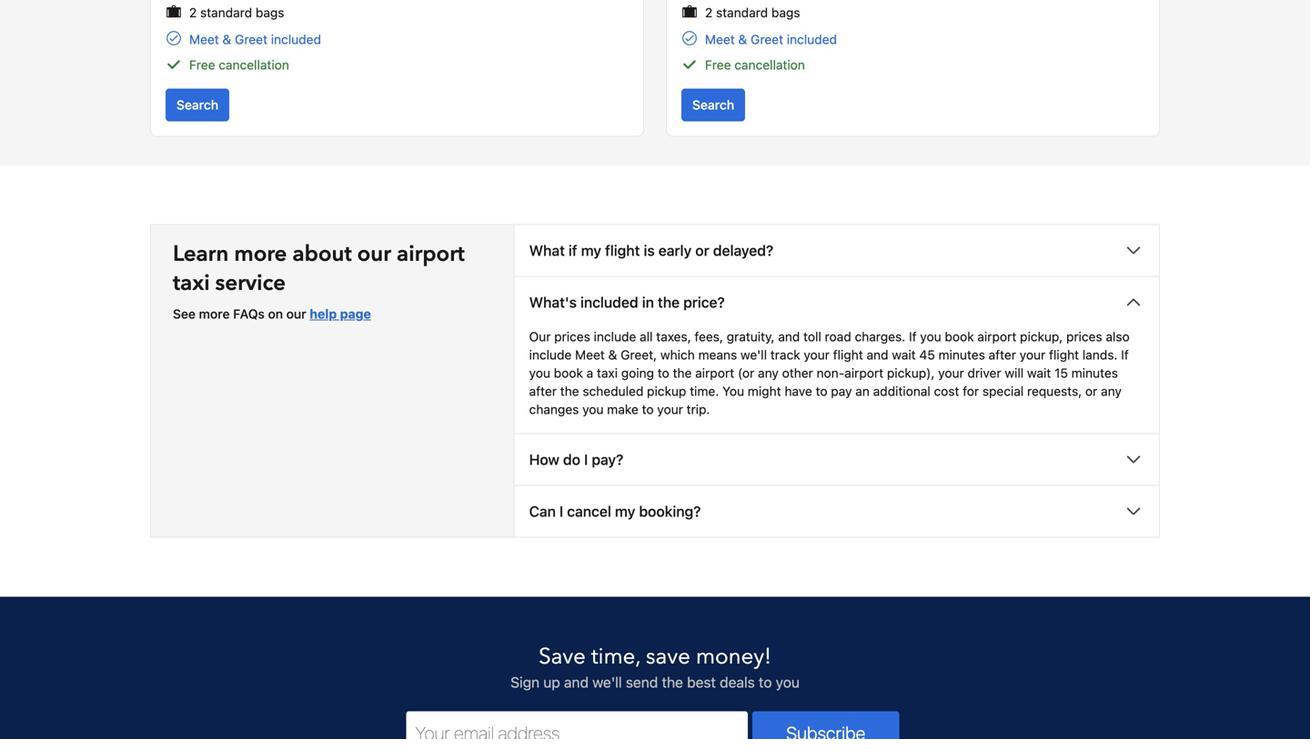 Task type: describe. For each thing, give the bounding box(es) containing it.
your down toll
[[804, 348, 830, 363]]

1 search from the left
[[177, 97, 219, 112]]

included inside dropdown button
[[581, 294, 639, 311]]

2 horizontal spatial flight
[[1049, 348, 1079, 363]]

learn more about our airport taxi service see more faqs on our help page
[[173, 239, 465, 322]]

pickup
[[647, 384, 687, 399]]

2 free cancellation from the left
[[705, 57, 805, 72]]

45
[[920, 348, 935, 363]]

(or
[[738, 366, 755, 381]]

help
[[310, 307, 337, 322]]

pay
[[831, 384, 852, 399]]

1 horizontal spatial if
[[1121, 348, 1129, 363]]

delayed?
[[713, 242, 774, 259]]

0 horizontal spatial minutes
[[939, 348, 985, 363]]

2 horizontal spatial included
[[787, 32, 837, 47]]

1 2 standard bags from the left
[[189, 5, 284, 20]]

our
[[529, 329, 551, 344]]

scheduled
[[583, 384, 644, 399]]

cancel
[[567, 503, 611, 521]]

meet for 2nd search button from the left
[[705, 32, 735, 47]]

early
[[659, 242, 692, 259]]

2 search button from the left
[[682, 89, 745, 121]]

airport inside learn more about our airport taxi service see more faqs on our help page
[[397, 239, 465, 269]]

2 meet & greet included from the left
[[705, 32, 837, 47]]

road
[[825, 329, 852, 344]]

pickup),
[[887, 366, 935, 381]]

pickup,
[[1020, 329, 1063, 344]]

the inside save time, save money! sign up and we'll send the best deals to you
[[662, 674, 683, 692]]

can
[[529, 503, 556, 521]]

means
[[699, 348, 737, 363]]

how do i pay?
[[529, 451, 624, 469]]

driver
[[968, 366, 1002, 381]]

service
[[215, 268, 286, 299]]

0 vertical spatial include
[[594, 329, 636, 344]]

to left 'pay'
[[816, 384, 828, 399]]

the inside dropdown button
[[658, 294, 680, 311]]

1 vertical spatial our
[[286, 307, 306, 322]]

you down our
[[529, 366, 551, 381]]

deals
[[720, 674, 755, 692]]

going
[[621, 366, 654, 381]]

2 horizontal spatial &
[[739, 32, 747, 47]]

0 horizontal spatial more
[[199, 307, 230, 322]]

2 search from the left
[[693, 97, 735, 112]]

taxes,
[[656, 329, 691, 344]]

save time, save money! sign up and we'll send the best deals to you
[[511, 643, 800, 692]]

0 vertical spatial my
[[581, 242, 602, 259]]

greet for 2nd search button from the left
[[751, 32, 784, 47]]

can i cancel my booking? button
[[515, 486, 1159, 537]]

money!
[[696, 643, 772, 673]]

do
[[563, 451, 581, 469]]

trip.
[[687, 402, 710, 417]]

save
[[646, 643, 691, 673]]

2 free from the left
[[705, 57, 731, 72]]

on
[[268, 307, 283, 322]]

learn
[[173, 239, 229, 269]]

other
[[782, 366, 813, 381]]

1 free from the left
[[189, 57, 215, 72]]

1 meet & greet included from the left
[[189, 32, 321, 47]]

make
[[607, 402, 639, 417]]

our prices include all taxes, fees, gratuity, and toll road charges. if you book airport pickup, prices also include meet & greet, which means we'll track your flight and wait 45 minutes after your flight lands. if you book a taxi going to the airport (or any other non-airport pickup), your driver will wait 15 minutes after the scheduled pickup time. you might have to pay an additional cost for special requests, or any changes you make to your trip.
[[529, 329, 1130, 417]]

what if my flight is early or delayed? button
[[515, 225, 1159, 276]]

15
[[1055, 366, 1068, 381]]

up
[[544, 674, 560, 692]]

is
[[644, 242, 655, 259]]

1 horizontal spatial minutes
[[1072, 366, 1118, 381]]

special
[[983, 384, 1024, 399]]

1 horizontal spatial after
[[989, 348, 1017, 363]]

time.
[[690, 384, 719, 399]]

save
[[539, 643, 586, 673]]

additional
[[873, 384, 931, 399]]

how
[[529, 451, 560, 469]]

the down which
[[673, 366, 692, 381]]

what's included in the price? element
[[515, 328, 1159, 434]]

gratuity,
[[727, 329, 775, 344]]

1 search button from the left
[[166, 89, 229, 121]]

1 horizontal spatial more
[[234, 239, 287, 269]]

page
[[340, 307, 371, 322]]

and inside save time, save money! sign up and we'll send the best deals to you
[[564, 674, 589, 692]]

in
[[642, 294, 654, 311]]

an
[[856, 384, 870, 399]]

1 vertical spatial include
[[529, 348, 572, 363]]

a
[[587, 366, 594, 381]]

2 prices from the left
[[1067, 329, 1103, 344]]

2 bags from the left
[[772, 5, 800, 20]]

standard for second search button from right
[[200, 5, 252, 20]]

i inside can i cancel my booking? dropdown button
[[560, 503, 564, 521]]

what if my flight is early or delayed?
[[529, 242, 774, 259]]

i inside how do i pay? dropdown button
[[584, 451, 588, 469]]

greet for second search button from right
[[235, 32, 268, 47]]

greet,
[[621, 348, 657, 363]]

or inside "our prices include all taxes, fees, gratuity, and toll road charges. if you book airport pickup, prices also include meet & greet, which means we'll track your flight and wait 45 minutes after your flight lands. if you book a taxi going to the airport (or any other non-airport pickup), your driver will wait 15 minutes after the scheduled pickup time. you might have to pay an additional cost for special requests, or any changes you make to your trip."
[[1086, 384, 1098, 399]]



Task type: vqa. For each thing, say whether or not it's contained in the screenshot.
you in Save time, save money! Sign up and we'll send the best deals to you
yes



Task type: locate. For each thing, give the bounding box(es) containing it.
prices up lands.
[[1067, 329, 1103, 344]]

flight up 15 at right
[[1049, 348, 1079, 363]]

1 horizontal spatial and
[[778, 329, 800, 344]]

and down charges.
[[867, 348, 889, 363]]

more right see
[[199, 307, 230, 322]]

1 vertical spatial book
[[554, 366, 583, 381]]

0 horizontal spatial and
[[564, 674, 589, 692]]

include
[[594, 329, 636, 344], [529, 348, 572, 363]]

0 horizontal spatial or
[[696, 242, 710, 259]]

taxi
[[173, 268, 210, 299], [597, 366, 618, 381]]

toll
[[804, 329, 822, 344]]

1 vertical spatial wait
[[1027, 366, 1051, 381]]

1 horizontal spatial &
[[608, 348, 617, 363]]

best
[[687, 674, 716, 692]]

can i cancel my booking?
[[529, 503, 701, 521]]

wait up the pickup),
[[892, 348, 916, 363]]

0 vertical spatial more
[[234, 239, 287, 269]]

1 horizontal spatial greet
[[751, 32, 784, 47]]

taxi right a
[[597, 366, 618, 381]]

0 horizontal spatial cancellation
[[219, 57, 289, 72]]

what
[[529, 242, 565, 259]]

if right charges.
[[909, 329, 917, 344]]

meet & greet included
[[189, 32, 321, 47], [705, 32, 837, 47]]

have
[[785, 384, 813, 399]]

also
[[1106, 329, 1130, 344]]

faqs
[[233, 307, 265, 322]]

track
[[771, 348, 801, 363]]

0 horizontal spatial meet
[[189, 32, 219, 47]]

include down our
[[529, 348, 572, 363]]

0 horizontal spatial i
[[560, 503, 564, 521]]

1 vertical spatial my
[[615, 503, 635, 521]]

for
[[963, 384, 979, 399]]

meet inside "our prices include all taxes, fees, gratuity, and toll road charges. if you book airport pickup, prices also include meet & greet, which means we'll track your flight and wait 45 minutes after your flight lands. if you book a taxi going to the airport (or any other non-airport pickup), your driver will wait 15 minutes after the scheduled pickup time. you might have to pay an additional cost for special requests, or any changes you make to your trip."
[[575, 348, 605, 363]]

1 vertical spatial and
[[867, 348, 889, 363]]

send
[[626, 674, 658, 692]]

any down lands.
[[1101, 384, 1122, 399]]

flight left the is
[[605, 242, 640, 259]]

changes
[[529, 402, 579, 417]]

1 horizontal spatial we'll
[[741, 348, 767, 363]]

1 2 from the left
[[189, 5, 197, 20]]

1 horizontal spatial included
[[581, 294, 639, 311]]

standard for 2nd search button from the left
[[716, 5, 768, 20]]

after up changes
[[529, 384, 557, 399]]

and up the track
[[778, 329, 800, 344]]

1 horizontal spatial flight
[[833, 348, 863, 363]]

and
[[778, 329, 800, 344], [867, 348, 889, 363], [564, 674, 589, 692]]

1 horizontal spatial include
[[594, 329, 636, 344]]

1 vertical spatial we'll
[[593, 674, 622, 692]]

1 horizontal spatial meet & greet included
[[705, 32, 837, 47]]

after up the will
[[989, 348, 1017, 363]]

1 horizontal spatial wait
[[1027, 366, 1051, 381]]

1 vertical spatial any
[[1101, 384, 1122, 399]]

0 vertical spatial our
[[357, 239, 391, 269]]

1 horizontal spatial 2
[[705, 5, 713, 20]]

1 horizontal spatial free cancellation
[[705, 57, 805, 72]]

bags
[[256, 5, 284, 20], [772, 5, 800, 20]]

0 horizontal spatial 2 standard bags
[[189, 5, 284, 20]]

our right the on
[[286, 307, 306, 322]]

my right cancel
[[615, 503, 635, 521]]

flight inside what if my flight is early or delayed? dropdown button
[[605, 242, 640, 259]]

taxi inside learn more about our airport taxi service see more faqs on our help page
[[173, 268, 210, 299]]

book left a
[[554, 366, 583, 381]]

sign
[[511, 674, 540, 692]]

0 horizontal spatial taxi
[[173, 268, 210, 299]]

0 horizontal spatial book
[[554, 366, 583, 381]]

1 vertical spatial after
[[529, 384, 557, 399]]

1 vertical spatial if
[[1121, 348, 1129, 363]]

2 2 from the left
[[705, 5, 713, 20]]

the
[[658, 294, 680, 311], [673, 366, 692, 381], [560, 384, 579, 399], [662, 674, 683, 692]]

1 free cancellation from the left
[[189, 57, 289, 72]]

meet for second search button from right
[[189, 32, 219, 47]]

what's
[[529, 294, 577, 311]]

0 vertical spatial after
[[989, 348, 1017, 363]]

Your email address email field
[[406, 712, 748, 740]]

0 horizontal spatial standard
[[200, 5, 252, 20]]

help page link
[[310, 307, 371, 322]]

1 vertical spatial or
[[1086, 384, 1098, 399]]

0 horizontal spatial if
[[909, 329, 917, 344]]

time,
[[591, 643, 641, 673]]

about
[[293, 239, 352, 269]]

cost
[[934, 384, 960, 399]]

1 vertical spatial minutes
[[1072, 366, 1118, 381]]

you
[[723, 384, 745, 399]]

any up might at the bottom of the page
[[758, 366, 779, 381]]

1 horizontal spatial our
[[357, 239, 391, 269]]

your down pickup
[[657, 402, 683, 417]]

your up cost
[[938, 366, 964, 381]]

the down save on the bottom of page
[[662, 674, 683, 692]]

will
[[1005, 366, 1024, 381]]

free cancellation
[[189, 57, 289, 72], [705, 57, 805, 72]]

see
[[173, 307, 196, 322]]

& inside "our prices include all taxes, fees, gratuity, and toll road charges. if you book airport pickup, prices also include meet & greet, which means we'll track your flight and wait 45 minutes after your flight lands. if you book a taxi going to the airport (or any other non-airport pickup), your driver will wait 15 minutes after the scheduled pickup time. you might have to pay an additional cost for special requests, or any changes you make to your trip."
[[608, 348, 617, 363]]

or right the early
[[696, 242, 710, 259]]

0 vertical spatial if
[[909, 329, 917, 344]]

0 horizontal spatial we'll
[[593, 674, 622, 692]]

1 horizontal spatial prices
[[1067, 329, 1103, 344]]

2 cancellation from the left
[[735, 57, 805, 72]]

1 horizontal spatial free
[[705, 57, 731, 72]]

2 vertical spatial and
[[564, 674, 589, 692]]

0 vertical spatial taxi
[[173, 268, 210, 299]]

your down pickup,
[[1020, 348, 1046, 363]]

0 horizontal spatial 2
[[189, 5, 197, 20]]

0 horizontal spatial flight
[[605, 242, 640, 259]]

more right learn
[[234, 239, 287, 269]]

0 horizontal spatial our
[[286, 307, 306, 322]]

2 2 standard bags from the left
[[705, 5, 800, 20]]

0 vertical spatial i
[[584, 451, 588, 469]]

requests,
[[1028, 384, 1082, 399]]

0 vertical spatial we'll
[[741, 348, 767, 363]]

1 standard from the left
[[200, 5, 252, 20]]

lands.
[[1083, 348, 1118, 363]]

to right deals
[[759, 674, 772, 692]]

standard
[[200, 5, 252, 20], [716, 5, 768, 20]]

0 vertical spatial book
[[945, 329, 974, 344]]

2 horizontal spatial meet
[[705, 32, 735, 47]]

0 vertical spatial any
[[758, 366, 779, 381]]

to
[[658, 366, 670, 381], [816, 384, 828, 399], [642, 402, 654, 417], [759, 674, 772, 692]]

you right deals
[[776, 674, 800, 692]]

0 vertical spatial minutes
[[939, 348, 985, 363]]

1 horizontal spatial search button
[[682, 89, 745, 121]]

non-
[[817, 366, 845, 381]]

1 prices from the left
[[554, 329, 590, 344]]

1 horizontal spatial bags
[[772, 5, 800, 20]]

1 horizontal spatial 2 standard bags
[[705, 5, 800, 20]]

to inside save time, save money! sign up and we'll send the best deals to you
[[759, 674, 772, 692]]

i right the can
[[560, 503, 564, 521]]

if down also
[[1121, 348, 1129, 363]]

we'll down time,
[[593, 674, 622, 692]]

wait
[[892, 348, 916, 363], [1027, 366, 1051, 381]]

1 horizontal spatial meet
[[575, 348, 605, 363]]

pay?
[[592, 451, 624, 469]]

1 horizontal spatial standard
[[716, 5, 768, 20]]

my right if
[[581, 242, 602, 259]]

0 horizontal spatial prices
[[554, 329, 590, 344]]

0 horizontal spatial search
[[177, 97, 219, 112]]

2 horizontal spatial and
[[867, 348, 889, 363]]

charges.
[[855, 329, 906, 344]]

all
[[640, 329, 653, 344]]

0 horizontal spatial include
[[529, 348, 572, 363]]

to right make
[[642, 402, 654, 417]]

price?
[[684, 294, 725, 311]]

1 horizontal spatial my
[[615, 503, 635, 521]]

i right do
[[584, 451, 588, 469]]

1 vertical spatial i
[[560, 503, 564, 521]]

0 vertical spatial and
[[778, 329, 800, 344]]

you
[[920, 329, 942, 344], [529, 366, 551, 381], [583, 402, 604, 417], [776, 674, 800, 692]]

0 horizontal spatial greet
[[235, 32, 268, 47]]

or right requests,
[[1086, 384, 1098, 399]]

your
[[804, 348, 830, 363], [1020, 348, 1046, 363], [938, 366, 964, 381], [657, 402, 683, 417]]

we'll inside "our prices include all taxes, fees, gratuity, and toll road charges. if you book airport pickup, prices also include meet & greet, which means we'll track your flight and wait 45 minutes after your flight lands. if you book a taxi going to the airport (or any other non-airport pickup), your driver will wait 15 minutes after the scheduled pickup time. you might have to pay an additional cost for special requests, or any changes you make to your trip."
[[741, 348, 767, 363]]

prices right our
[[554, 329, 590, 344]]

the right in
[[658, 294, 680, 311]]

you inside save time, save money! sign up and we'll send the best deals to you
[[776, 674, 800, 692]]

fees,
[[695, 329, 723, 344]]

1 horizontal spatial taxi
[[597, 366, 618, 381]]

include up greet,
[[594, 329, 636, 344]]

the up changes
[[560, 384, 579, 399]]

our right about
[[357, 239, 391, 269]]

might
[[748, 384, 781, 399]]

2 standard from the left
[[716, 5, 768, 20]]

what's included in the price? button
[[515, 277, 1159, 328]]

if
[[569, 242, 577, 259]]

more
[[234, 239, 287, 269], [199, 307, 230, 322]]

any
[[758, 366, 779, 381], [1101, 384, 1122, 399]]

free
[[189, 57, 215, 72], [705, 57, 731, 72]]

0 vertical spatial wait
[[892, 348, 916, 363]]

and right the up
[[564, 674, 589, 692]]

flight down road
[[833, 348, 863, 363]]

we'll inside save time, save money! sign up and we'll send the best deals to you
[[593, 674, 622, 692]]

2 greet from the left
[[751, 32, 784, 47]]

0 horizontal spatial my
[[581, 242, 602, 259]]

what's included in the price?
[[529, 294, 725, 311]]

0 horizontal spatial wait
[[892, 348, 916, 363]]

taxi inside "our prices include all taxes, fees, gratuity, and toll road charges. if you book airport pickup, prices also include meet & greet, which means we'll track your flight and wait 45 minutes after your flight lands. if you book a taxi going to the airport (or any other non-airport pickup), your driver will wait 15 minutes after the scheduled pickup time. you might have to pay an additional cost for special requests, or any changes you make to your trip."
[[597, 366, 618, 381]]

included
[[271, 32, 321, 47], [787, 32, 837, 47], [581, 294, 639, 311]]

0 horizontal spatial bags
[[256, 5, 284, 20]]

1 vertical spatial taxi
[[597, 366, 618, 381]]

or inside what if my flight is early or delayed? dropdown button
[[696, 242, 710, 259]]

our
[[357, 239, 391, 269], [286, 307, 306, 322]]

1 horizontal spatial or
[[1086, 384, 1098, 399]]

1 horizontal spatial any
[[1101, 384, 1122, 399]]

book
[[945, 329, 974, 344], [554, 366, 583, 381]]

we'll
[[741, 348, 767, 363], [593, 674, 622, 692]]

&
[[223, 32, 231, 47], [739, 32, 747, 47], [608, 348, 617, 363]]

how do i pay? button
[[515, 435, 1159, 486]]

to up pickup
[[658, 366, 670, 381]]

flight
[[605, 242, 640, 259], [833, 348, 863, 363], [1049, 348, 1079, 363]]

1 horizontal spatial book
[[945, 329, 974, 344]]

1 cancellation from the left
[[219, 57, 289, 72]]

1 vertical spatial more
[[199, 307, 230, 322]]

1 horizontal spatial i
[[584, 451, 588, 469]]

book up driver
[[945, 329, 974, 344]]

greet
[[235, 32, 268, 47], [751, 32, 784, 47]]

minutes down lands.
[[1072, 366, 1118, 381]]

0 horizontal spatial any
[[758, 366, 779, 381]]

meet
[[189, 32, 219, 47], [705, 32, 735, 47], [575, 348, 605, 363]]

1 greet from the left
[[235, 32, 268, 47]]

search button
[[166, 89, 229, 121], [682, 89, 745, 121]]

0 horizontal spatial after
[[529, 384, 557, 399]]

minutes up driver
[[939, 348, 985, 363]]

0 horizontal spatial free
[[189, 57, 215, 72]]

taxi up see
[[173, 268, 210, 299]]

0 horizontal spatial free cancellation
[[189, 57, 289, 72]]

which
[[661, 348, 695, 363]]

or
[[696, 242, 710, 259], [1086, 384, 1098, 399]]

0 horizontal spatial meet & greet included
[[189, 32, 321, 47]]

minutes
[[939, 348, 985, 363], [1072, 366, 1118, 381]]

0 vertical spatial or
[[696, 242, 710, 259]]

you up 45
[[920, 329, 942, 344]]

1 bags from the left
[[256, 5, 284, 20]]

0 horizontal spatial &
[[223, 32, 231, 47]]

my
[[581, 242, 602, 259], [615, 503, 635, 521]]

1 horizontal spatial cancellation
[[735, 57, 805, 72]]

0 horizontal spatial search button
[[166, 89, 229, 121]]

booking?
[[639, 503, 701, 521]]

you down 'scheduled'
[[583, 402, 604, 417]]

wait left 15 at right
[[1027, 366, 1051, 381]]

0 horizontal spatial included
[[271, 32, 321, 47]]

1 horizontal spatial search
[[693, 97, 735, 112]]

if
[[909, 329, 917, 344], [1121, 348, 1129, 363]]

we'll down gratuity,
[[741, 348, 767, 363]]



